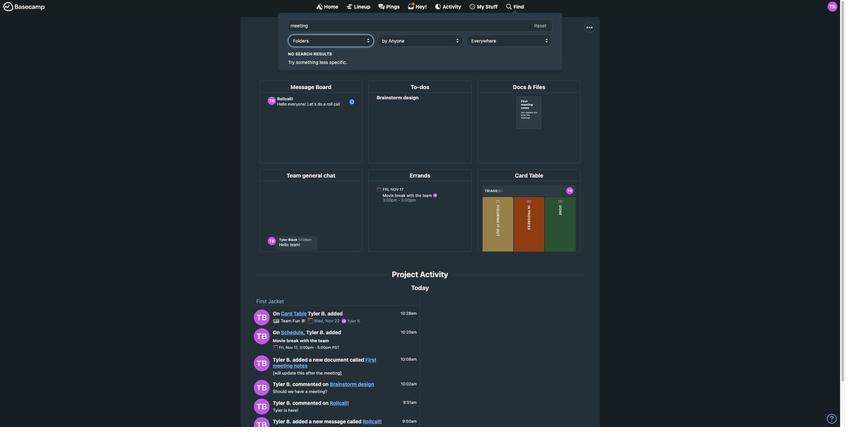 Task type: locate. For each thing, give the bounding box(es) containing it.
1 of from the left
[[364, 45, 369, 51]]

0 horizontal spatial first
[[257, 299, 267, 305]]

pings button
[[379, 3, 400, 10]]

fri,
[[279, 346, 285, 350]]

0 vertical spatial activity
[[443, 3, 462, 9]]

10:28am
[[401, 311, 417, 316]]

2 of from the left
[[520, 45, 525, 51]]

2 vertical spatial first
[[366, 357, 377, 363]]

b. up update
[[287, 357, 292, 363]]

rollcall! link for tyler b. commented on
[[330, 400, 349, 406]]

brainstorm
[[330, 382, 357, 388]]

document
[[324, 357, 349, 363]]

activity up today
[[420, 270, 449, 279]]

a right the have
[[306, 389, 308, 395]]

1 horizontal spatial and
[[476, 45, 485, 51]]

first
[[337, 45, 347, 51]]

1 new from the top
[[313, 357, 323, 363]]

switch accounts image
[[3, 2, 45, 12]]

1 horizontal spatial rollcall! link
[[363, 419, 382, 425]]

-
[[315, 346, 317, 350]]

message
[[324, 419, 346, 425]]

1 on from the top
[[273, 311, 280, 317]]

2 vertical spatial tyler black image
[[254, 356, 270, 372]]

on up meeting? at the bottom left of page
[[323, 382, 329, 388]]

0 vertical spatial commented
[[293, 382, 322, 388]]

the
[[328, 45, 336, 51], [370, 45, 378, 51], [310, 338, 317, 343], [317, 371, 323, 376]]

first jacket
[[257, 299, 284, 305]]

b.
[[322, 311, 327, 317], [357, 319, 361, 324], [320, 330, 325, 336], [287, 357, 292, 363], [287, 382, 292, 388], [287, 400, 292, 406], [287, 419, 292, 425]]

on up movie on the bottom left of the page
[[273, 330, 280, 336]]

0 horizontal spatial rollcall! link
[[330, 400, 349, 406]]

tyler for tyler b. added a new document called
[[273, 357, 285, 363]]

on
[[273, 311, 280, 317], [273, 330, 280, 336]]

project activity
[[392, 270, 449, 279]]

tyler black image down first jacket link at the left of page
[[254, 310, 270, 326]]

tyler right 22
[[348, 319, 356, 324]]

called right document
[[350, 357, 365, 363]]

2 and from the left
[[476, 45, 485, 51]]

colors! left a
[[486, 45, 502, 51]]

5:00pm
[[318, 346, 331, 350]]

tyler for tyler b. commented on brainstorm design
[[273, 382, 285, 388]]

a for document
[[309, 357, 312, 363]]

tyler up should
[[273, 382, 285, 388]]

b. down tyler is here!
[[287, 419, 292, 425]]

colors! right lot
[[526, 45, 542, 51]]

with
[[300, 338, 309, 343]]

0 vertical spatial jacket
[[416, 30, 449, 43]]

the up -
[[310, 338, 317, 343]]

team
[[318, 338, 329, 343]]

1 on from the top
[[323, 382, 329, 388]]

commented up should we have a meeting?
[[293, 382, 322, 388]]

and left strips
[[451, 45, 460, 51]]

hey! button
[[408, 2, 427, 10]]

1 vertical spatial called
[[347, 419, 362, 425]]

after
[[306, 371, 315, 376]]

the right after
[[317, 371, 323, 376]]

called right 'message'
[[347, 419, 362, 425]]

meeting
[[273, 363, 293, 369]]

0 vertical spatial a
[[309, 357, 312, 363]]

lot
[[508, 45, 518, 51]]

on for rollcall!
[[323, 400, 329, 406]]

tyler black image for on schedule ,       tyler b. added
[[254, 329, 270, 344]]

0 vertical spatial new
[[313, 357, 323, 363]]

lineup
[[354, 3, 371, 9]]

tyler down fri,
[[273, 357, 285, 363]]

2 commented from the top
[[293, 400, 322, 406]]

fun
[[293, 319, 300, 324]]

let's
[[299, 45, 310, 51]]

is
[[284, 408, 287, 413]]

added down 22
[[326, 330, 341, 336]]

first inside first jacket let's create the first jacket of the company! i am thinking rabits and strips and colors! a lot of colors!
[[392, 30, 414, 43]]

activity left my
[[443, 3, 462, 9]]

1 vertical spatial commented
[[293, 400, 322, 406]]

b. up we
[[287, 382, 292, 388]]

0 vertical spatial first
[[392, 30, 414, 43]]

project
[[392, 270, 419, 279]]

tyler up wed,
[[308, 311, 320, 317]]

added down 17,
[[293, 357, 308, 363]]

tyler b.
[[347, 319, 361, 324]]

tyler left is
[[273, 408, 283, 413]]

2 on from the top
[[273, 330, 280, 336]]

of right jacket
[[364, 45, 369, 51]]

2 tyler black image from the top
[[254, 329, 270, 344]]

0 vertical spatial on
[[273, 311, 280, 317]]

0 horizontal spatial jacket
[[268, 299, 284, 305]]

1 vertical spatial nov
[[286, 346, 293, 350]]

schedule
[[281, 330, 304, 336]]

tyler b. added a new document called
[[273, 357, 366, 363]]

rollcall! link
[[330, 400, 349, 406], [363, 419, 382, 425]]

0 horizontal spatial of
[[364, 45, 369, 51]]

the inside movie break with the team fri, nov 17, 3:00pm -     5:00pm pst
[[310, 338, 317, 343]]

a right notes
[[309, 357, 312, 363]]

on left card
[[273, 311, 280, 317]]

tyler
[[308, 311, 320, 317], [348, 319, 356, 324], [307, 330, 319, 336], [273, 357, 285, 363], [273, 382, 285, 388], [273, 400, 285, 406], [273, 408, 283, 413], [273, 419, 285, 425]]

0 vertical spatial rollcall! link
[[330, 400, 349, 406]]

9:50am
[[403, 419, 417, 424]]

[will update this after the meeting]
[[273, 371, 342, 376]]

1 horizontal spatial first
[[366, 357, 377, 363]]

called for document
[[350, 357, 365, 363]]

nov
[[326, 319, 334, 324], [286, 346, 293, 350]]

no search results try something less specific.
[[288, 51, 348, 65]]

0 vertical spatial called
[[350, 357, 365, 363]]

called for message
[[347, 419, 362, 425]]

1 vertical spatial activity
[[420, 270, 449, 279]]

commented down should we have a meeting?
[[293, 400, 322, 406]]

None reset field
[[531, 22, 550, 30]]

should we have a meeting?
[[273, 389, 327, 395]]

1 vertical spatial tyler black image
[[254, 329, 270, 344]]

1 vertical spatial a
[[306, 389, 308, 395]]

1 vertical spatial new
[[313, 419, 323, 425]]

1 vertical spatial first
[[257, 299, 267, 305]]

tyler up is
[[273, 400, 285, 406]]

tyler black image
[[254, 310, 270, 326], [254, 329, 270, 344], [254, 356, 270, 372]]

tyler right ,
[[307, 330, 319, 336]]

b. right 22
[[357, 319, 361, 324]]

here!
[[289, 408, 299, 413]]

and right strips
[[476, 45, 485, 51]]

on for on card table tyler b. added
[[273, 311, 280, 317]]

first inside first meeting notes
[[366, 357, 377, 363]]

1 and from the left
[[451, 45, 460, 51]]

commented
[[293, 382, 322, 388], [293, 400, 322, 406]]

jacket up card
[[268, 299, 284, 305]]

of right lot
[[520, 45, 525, 51]]

main element
[[0, 0, 841, 70]]

9:50am element
[[403, 419, 417, 424]]

jacket
[[416, 30, 449, 43], [268, 299, 284, 305]]

Search for… search field
[[288, 19, 553, 32]]

1 horizontal spatial colors!
[[526, 45, 542, 51]]

0 horizontal spatial and
[[451, 45, 460, 51]]

my
[[477, 3, 485, 9]]

jacket up thinking
[[416, 30, 449, 43]]

1 tyler black image from the top
[[254, 310, 270, 326]]

my stuff
[[477, 3, 498, 9]]

new left 'message'
[[313, 419, 323, 425]]

tyler down is
[[273, 419, 285, 425]]

less
[[320, 59, 328, 65]]

a for message
[[309, 419, 312, 425]]

tyler black image
[[828, 2, 838, 12], [342, 319, 347, 324], [254, 380, 270, 396], [254, 399, 270, 415], [254, 418, 270, 428]]

1 vertical spatial on
[[323, 400, 329, 406]]

added down here!
[[293, 419, 308, 425]]

and
[[451, 45, 460, 51], [476, 45, 485, 51]]

find button
[[506, 3, 524, 10]]

first for first jacket
[[257, 299, 267, 305]]

tyler for tyler is here!
[[273, 408, 283, 413]]

tyler black image left [will at left
[[254, 356, 270, 372]]

0 vertical spatial on
[[323, 382, 329, 388]]

0 vertical spatial tyler black image
[[254, 310, 270, 326]]

first jacket let's create the first jacket of the company! i am thinking rabits and strips and colors! a lot of colors!
[[299, 30, 542, 51]]

first meeting notes
[[273, 357, 377, 369]]

called
[[350, 357, 365, 363], [347, 419, 362, 425]]

home link
[[316, 3, 339, 10]]

1 vertical spatial on
[[273, 330, 280, 336]]

first jacket link
[[257, 299, 284, 305]]

jacket inside first jacket let's create the first jacket of the company! i am thinking rabits and strips and colors! a lot of colors!
[[416, 30, 449, 43]]

none reset field inside main element
[[531, 22, 550, 30]]

b. for tyler b. commented on rollcall!
[[287, 400, 292, 406]]

am
[[407, 45, 414, 51]]

b. up team
[[320, 330, 325, 336]]

new down -
[[313, 357, 323, 363]]

jacket for first jacket let's create the first jacket of the company! i am thinking rabits and strips and colors! a lot of colors!
[[416, 30, 449, 43]]

1 vertical spatial rollcall! link
[[363, 419, 382, 425]]

2 on from the top
[[323, 400, 329, 406]]

on down meeting? at the bottom left of page
[[323, 400, 329, 406]]

0 horizontal spatial colors!
[[486, 45, 502, 51]]

first
[[392, 30, 414, 43], [257, 299, 267, 305], [366, 357, 377, 363]]

nov left 17,
[[286, 346, 293, 350]]

2 horizontal spatial first
[[392, 30, 414, 43]]

tyler b. commented on brainstorm design
[[273, 382, 374, 388]]

2 vertical spatial a
[[309, 419, 312, 425]]

tyler for tyler b.
[[348, 319, 356, 324]]

nov left 22
[[326, 319, 334, 324]]

on card table tyler b. added
[[273, 311, 343, 317]]

1 horizontal spatial jacket
[[416, 30, 449, 43]]

tyler b. commented on rollcall!
[[273, 400, 349, 406]]

a down tyler b. commented on rollcall!
[[309, 419, 312, 425]]

10:08am
[[401, 357, 417, 362]]

rollcall!
[[330, 400, 349, 406], [363, 419, 382, 425]]

a
[[309, 357, 312, 363], [306, 389, 308, 395], [309, 419, 312, 425]]

on
[[323, 382, 329, 388], [323, 400, 329, 406]]

thinking
[[415, 45, 434, 51]]

create
[[312, 45, 327, 51]]

of
[[364, 45, 369, 51], [520, 45, 525, 51]]

1 horizontal spatial rollcall!
[[363, 419, 382, 425]]

rabits
[[436, 45, 449, 51]]

b. up tyler is here!
[[287, 400, 292, 406]]

update
[[282, 371, 296, 376]]

2 new from the top
[[313, 419, 323, 425]]

1 horizontal spatial of
[[520, 45, 525, 51]]

0 horizontal spatial nov
[[286, 346, 293, 350]]

0 vertical spatial nov
[[326, 319, 334, 324]]

1 vertical spatial rollcall!
[[363, 419, 382, 425]]

1 commented from the top
[[293, 382, 322, 388]]

0 horizontal spatial rollcall!
[[330, 400, 349, 406]]

1 vertical spatial jacket
[[268, 299, 284, 305]]

b. for tyler b.
[[357, 319, 361, 324]]

team
[[281, 319, 292, 324]]

10:08am element
[[401, 357, 417, 362]]

on for on schedule ,       tyler b. added
[[273, 330, 280, 336]]

rollcall! link for tyler b. added a new message called
[[363, 419, 382, 425]]

tyler black image left movie on the bottom left of the page
[[254, 329, 270, 344]]

design
[[358, 382, 374, 388]]

10:20am
[[401, 330, 417, 335]]



Task type: describe. For each thing, give the bounding box(es) containing it.
3 tyler black image from the top
[[254, 356, 270, 372]]

[will
[[273, 371, 281, 376]]

i
[[404, 45, 405, 51]]

should
[[273, 389, 287, 395]]

specific.
[[330, 59, 348, 65]]

movie break with the team link
[[273, 338, 329, 343]]

pst
[[332, 346, 340, 350]]

nov inside movie break with the team fri, nov 17, 3:00pm -     5:00pm pst
[[286, 346, 293, 350]]

we
[[288, 389, 294, 395]]

schedule link
[[281, 330, 304, 336]]

2 colors! from the left
[[526, 45, 542, 51]]

team fun
[[281, 319, 302, 324]]

the left company! on the left top of the page
[[370, 45, 378, 51]]

tyler black image for tyler b. commented on brainstorm design
[[254, 380, 270, 396]]

a
[[504, 45, 507, 51]]

new for document
[[313, 357, 323, 363]]

on schedule ,       tyler b. added
[[273, 330, 341, 336]]

break
[[287, 338, 299, 343]]

the left first on the top
[[328, 45, 336, 51]]

card
[[281, 311, 293, 317]]

lineup link
[[346, 3, 371, 10]]

hey!
[[416, 3, 427, 9]]

tyler for tyler b. added a new message called rollcall!
[[273, 419, 285, 425]]

b. for tyler b. commented on brainstorm design
[[287, 382, 292, 388]]

1 horizontal spatial nov
[[326, 319, 334, 324]]

tyler is here!
[[273, 408, 299, 413]]

10:02am element
[[401, 382, 417, 387]]

0 vertical spatial rollcall!
[[330, 400, 349, 406]]

search
[[296, 51, 313, 56]]

jacket for first jacket
[[268, 299, 284, 305]]

first meeting notes link
[[273, 357, 377, 369]]

tyler black image for tyler b. added a new message called rollcall!
[[254, 418, 270, 428]]

tyler black image for tyler b. commented on rollcall!
[[254, 399, 270, 415]]

try something less specific. alert
[[288, 51, 553, 66]]

activity inside main element
[[443, 3, 462, 9]]

table
[[294, 311, 307, 317]]

strips
[[461, 45, 474, 51]]

first for first jacket let's create the first jacket of the company! i am thinking rabits and strips and colors! a lot of colors!
[[392, 30, 414, 43]]

card table link
[[281, 311, 307, 317]]

first for first meeting notes
[[366, 357, 377, 363]]

meeting]
[[324, 371, 342, 376]]

on for brainstorm
[[323, 382, 329, 388]]

1 colors! from the left
[[486, 45, 502, 51]]

commented for brainstorm design
[[293, 382, 322, 388]]

find
[[514, 3, 524, 9]]

tyler for tyler b. commented on rollcall!
[[273, 400, 285, 406]]

my stuff button
[[470, 3, 498, 10]]

notes
[[294, 363, 308, 369]]

9:51am
[[403, 400, 417, 405]]

17,
[[294, 346, 299, 350]]

new for message
[[313, 419, 323, 425]]

b. up wed, nov 22
[[322, 311, 327, 317]]

brainstorm design link
[[330, 382, 374, 388]]

,
[[304, 330, 305, 336]]

home
[[324, 3, 339, 9]]

9:51am element
[[403, 400, 417, 405]]

meeting?
[[309, 389, 327, 395]]

stuff
[[486, 3, 498, 9]]

wed,
[[314, 319, 325, 324]]

this
[[297, 371, 305, 376]]

people on this project element
[[434, 52, 453, 73]]

have
[[295, 389, 304, 395]]

b. for tyler b. added a new message called rollcall!
[[287, 419, 292, 425]]

10:20am element
[[401, 330, 417, 335]]

10:28am element
[[401, 311, 417, 316]]

tyler black image for on card table tyler b. added
[[254, 310, 270, 326]]

something
[[296, 59, 319, 65]]

company!
[[379, 45, 403, 51]]

10:02am
[[401, 382, 417, 387]]

activity link
[[435, 3, 462, 10]]

22
[[335, 319, 340, 324]]

added up 22
[[328, 311, 343, 317]]

tyler b. added a new message called rollcall!
[[273, 419, 382, 425]]

wed, nov 22
[[314, 319, 341, 324]]

pings
[[387, 3, 400, 9]]

commented for rollcall!
[[293, 400, 322, 406]]

today
[[412, 284, 429, 292]]

movie
[[273, 338, 286, 343]]

results
[[314, 51, 332, 56]]

3:00pm
[[300, 346, 314, 350]]

no
[[288, 51, 295, 56]]

jacket
[[348, 45, 362, 51]]

movie break with the team fri, nov 17, 3:00pm -     5:00pm pst
[[273, 338, 340, 350]]

b. for tyler b. added a new document called
[[287, 357, 292, 363]]



Task type: vqa. For each thing, say whether or not it's contained in the screenshot.


